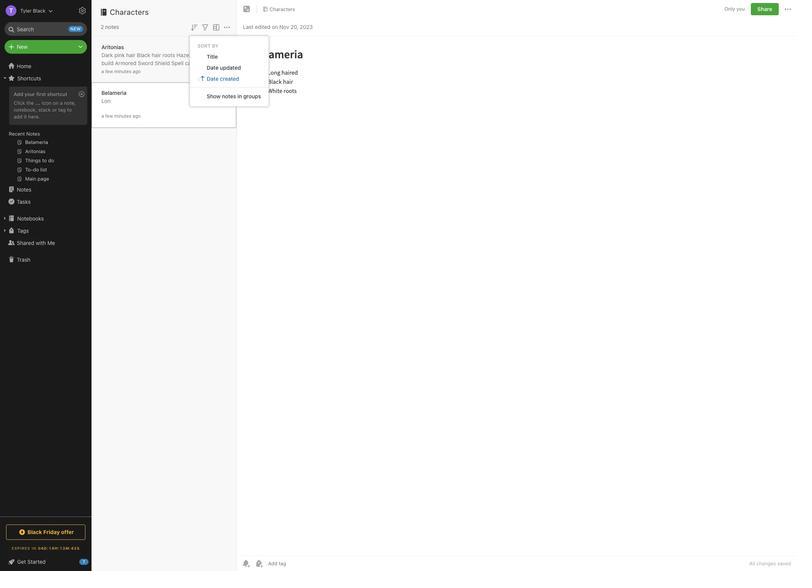 Task type: locate. For each thing, give the bounding box(es) containing it.
black friday offer button
[[6, 525, 85, 540]]

ago
[[133, 68, 141, 74], [133, 113, 141, 119]]

1 horizontal spatial on
[[272, 23, 278, 30]]

get started
[[17, 559, 46, 566]]

More actions field
[[783, 3, 793, 15], [222, 22, 232, 32]]

date for date updated
[[207, 64, 219, 71]]

0 vertical spatial ago
[[133, 68, 141, 74]]

View options field
[[210, 22, 221, 32]]

characters
[[270, 6, 295, 12], [110, 8, 149, 16]]

shield
[[155, 60, 170, 66]]

black up sword
[[137, 52, 150, 58]]

2023
[[300, 23, 313, 30]]

note window element
[[237, 0, 797, 572]]

black up in
[[28, 529, 42, 536]]

a for dark pink hair black hair roots hazel eyes medium build armored sword shield spell casting
[[101, 68, 104, 74]]

date down title
[[207, 64, 219, 71]]

ago for belameria
[[133, 113, 141, 119]]

add a reminder image
[[241, 560, 251, 569]]

0 vertical spatial black
[[33, 7, 46, 14]]

few
[[105, 68, 113, 74], [105, 113, 113, 119]]

0 vertical spatial notes
[[26, 131, 40, 137]]

2 vertical spatial black
[[28, 529, 42, 536]]

on left the nov
[[272, 23, 278, 30]]

eyes
[[192, 52, 203, 58]]

20,
[[291, 23, 298, 30]]

notes for show
[[222, 93, 236, 99]]

1 horizontal spatial notes
[[222, 93, 236, 99]]

group
[[0, 84, 91, 187]]

Add filters field
[[201, 22, 210, 32]]

new button
[[5, 40, 87, 54]]

7
[[83, 560, 85, 565]]

hair up armored
[[126, 52, 135, 58]]

a few minutes ago
[[101, 68, 141, 74], [101, 113, 141, 119]]

all changes saved
[[749, 561, 791, 567]]

2 ago from the top
[[133, 113, 141, 119]]

1 vertical spatial few
[[105, 113, 113, 119]]

1 horizontal spatial more actions image
[[783, 5, 793, 14]]

minutes down belameria
[[114, 113, 131, 119]]

tree
[[0, 60, 92, 517]]

notes right recent
[[26, 131, 40, 137]]

a down lon
[[101, 113, 104, 119]]

0 vertical spatial a
[[101, 68, 104, 74]]

0 horizontal spatial notes
[[105, 24, 119, 30]]

expires
[[12, 547, 30, 551]]

date for date created
[[207, 75, 219, 82]]

roots
[[162, 52, 175, 58]]

shortcuts
[[17, 75, 41, 81]]

0 vertical spatial minutes
[[114, 68, 131, 74]]

lon
[[101, 97, 110, 104]]

0 vertical spatial a few minutes ago
[[101, 68, 141, 74]]

black right tyler
[[33, 7, 46, 14]]

0 horizontal spatial more actions image
[[222, 23, 232, 32]]

1 vertical spatial notes
[[17, 186, 31, 193]]

pink
[[114, 52, 125, 58]]

1 vertical spatial more actions field
[[222, 22, 232, 32]]

date down the date updated
[[207, 75, 219, 82]]

1 horizontal spatial hair
[[152, 52, 161, 58]]

notes inside dropdown list menu
[[222, 93, 236, 99]]

click
[[14, 100, 25, 106]]

a few minutes ago down armored
[[101, 68, 141, 74]]

few down lon
[[105, 113, 113, 119]]

sort
[[198, 43, 211, 49]]

more actions field right view options field
[[222, 22, 232, 32]]

a down build
[[101, 68, 104, 74]]

a few minutes ago down lon
[[101, 113, 141, 119]]

1 horizontal spatial more actions field
[[783, 3, 793, 15]]

casting
[[185, 60, 203, 66]]

2 vertical spatial a
[[101, 113, 104, 119]]

notes
[[26, 131, 40, 137], [17, 186, 31, 193]]

a few minutes ago for lon
[[101, 113, 141, 119]]

1 vertical spatial ago
[[133, 113, 141, 119]]

group containing add your first shortcut
[[0, 84, 91, 187]]

characters button
[[260, 4, 298, 14]]

edited
[[255, 23, 270, 30]]

2 date from the top
[[207, 75, 219, 82]]

0 horizontal spatial characters
[[110, 8, 149, 16]]

title link
[[190, 51, 269, 62]]

date inside date updated link
[[207, 64, 219, 71]]

1 date from the top
[[207, 64, 219, 71]]

notes right 2
[[105, 24, 119, 30]]

get
[[17, 559, 26, 566]]

black friday offer
[[28, 529, 74, 536]]

a for lon
[[101, 113, 104, 119]]

1 vertical spatial minutes
[[114, 113, 131, 119]]

2 few from the top
[[105, 113, 113, 119]]

notes inside "group"
[[26, 131, 40, 137]]

2 minutes from the top
[[114, 113, 131, 119]]

more actions image for more actions 'field' within the note window element
[[783, 5, 793, 14]]

0 vertical spatial on
[[272, 23, 278, 30]]

0 horizontal spatial hair
[[126, 52, 135, 58]]

on up the or
[[53, 100, 59, 106]]

hair up shield
[[152, 52, 161, 58]]

notes
[[105, 24, 119, 30], [222, 93, 236, 99]]

1 minutes from the top
[[114, 68, 131, 74]]

only you
[[725, 6, 745, 12]]

0 vertical spatial more actions image
[[783, 5, 793, 14]]

add your first shortcut
[[14, 91, 67, 97]]

build
[[101, 60, 114, 66]]

armored
[[115, 60, 136, 66]]

add filters image
[[201, 23, 210, 32]]

notes up tasks on the top of page
[[17, 186, 31, 193]]

1 vertical spatial a few minutes ago
[[101, 113, 141, 119]]

1 vertical spatial on
[[53, 100, 59, 106]]

notebook,
[[14, 107, 37, 113]]

0 vertical spatial notes
[[105, 24, 119, 30]]

more actions field inside note window element
[[783, 3, 793, 15]]

on
[[272, 23, 278, 30], [53, 100, 59, 106]]

1 horizontal spatial characters
[[270, 6, 295, 12]]

0 vertical spatial few
[[105, 68, 113, 74]]

me
[[47, 240, 55, 246]]

date
[[207, 64, 219, 71], [207, 75, 219, 82]]

more actions image right share button
[[783, 5, 793, 14]]

last
[[243, 23, 253, 30]]

shared with me
[[17, 240, 55, 246]]

1 few from the top
[[105, 68, 113, 74]]

recent
[[9, 131, 25, 137]]

ago for aritonias
[[133, 68, 141, 74]]

1 ago from the top
[[133, 68, 141, 74]]

add
[[14, 91, 23, 97]]

more actions field right share button
[[783, 3, 793, 15]]

a up tag
[[60, 100, 63, 106]]

more actions image right view options field
[[222, 23, 232, 32]]

minutes
[[114, 68, 131, 74], [114, 113, 131, 119]]

0 horizontal spatial more actions field
[[222, 22, 232, 32]]

group inside tree
[[0, 84, 91, 187]]

2 hair from the left
[[152, 52, 161, 58]]

click to collapse image
[[89, 558, 94, 567]]

0 vertical spatial more actions field
[[783, 3, 793, 15]]

2 a few minutes ago from the top
[[101, 113, 141, 119]]

1 vertical spatial date
[[207, 75, 219, 82]]

settings image
[[78, 6, 87, 15]]

1 vertical spatial more actions image
[[222, 23, 232, 32]]

a
[[101, 68, 104, 74], [60, 100, 63, 106], [101, 113, 104, 119]]

date created link
[[190, 73, 269, 84]]

0 horizontal spatial on
[[53, 100, 59, 106]]

characters up the nov
[[270, 6, 295, 12]]

a few minutes ago for dark pink hair black hair roots hazel eyes medium build armored sword shield spell casting
[[101, 68, 141, 74]]

home link
[[0, 60, 92, 72]]

minutes for lon
[[114, 113, 131, 119]]

1 vertical spatial black
[[137, 52, 150, 58]]

your
[[24, 91, 35, 97]]

shortcut
[[47, 91, 67, 97]]

notes inside note list element
[[105, 24, 119, 30]]

first
[[36, 91, 46, 97]]

date inside date created link
[[207, 75, 219, 82]]

home
[[17, 63, 31, 69]]

1 vertical spatial notes
[[222, 93, 236, 99]]

characters inside note list element
[[110, 8, 149, 16]]

here.
[[28, 114, 40, 120]]

04d:14h:13m:43s
[[38, 547, 80, 551]]

Search text field
[[10, 22, 82, 36]]

expand notebooks image
[[2, 215, 8, 222]]

1 vertical spatial a
[[60, 100, 63, 106]]

0 vertical spatial date
[[207, 64, 219, 71]]

few down build
[[105, 68, 113, 74]]

created
[[220, 75, 239, 82]]

characters up 2 notes
[[110, 8, 149, 16]]

Account field
[[0, 3, 53, 18]]

1 a few minutes ago from the top
[[101, 68, 141, 74]]

more actions image
[[783, 5, 793, 14], [222, 23, 232, 32]]

medium
[[205, 52, 224, 58]]

trash link
[[0, 254, 91, 266]]

minutes down armored
[[114, 68, 131, 74]]

notes left the in
[[222, 93, 236, 99]]



Task type: vqa. For each thing, say whether or not it's contained in the screenshot.
up
no



Task type: describe. For each thing, give the bounding box(es) containing it.
icon on a note, notebook, stack or tag to add it here.
[[14, 100, 76, 120]]

notes link
[[0, 183, 91, 196]]

Note Editor text field
[[237, 37, 797, 556]]

a inside icon on a note, notebook, stack or tag to add it here.
[[60, 100, 63, 106]]

notebooks link
[[0, 212, 91, 225]]

recent notes
[[9, 131, 40, 137]]

expand note image
[[242, 5, 251, 14]]

1 hair from the left
[[126, 52, 135, 58]]

sword
[[138, 60, 153, 66]]

new search field
[[10, 22, 83, 36]]

2 notes
[[101, 24, 119, 30]]

characters inside button
[[270, 6, 295, 12]]

updated
[[220, 64, 241, 71]]

title
[[207, 53, 218, 60]]

few for lon
[[105, 113, 113, 119]]

by
[[212, 43, 219, 49]]

tasks button
[[0, 196, 91, 208]]

black inside popup button
[[28, 529, 42, 536]]

trash
[[17, 256, 30, 263]]

hazel
[[177, 52, 190, 58]]

show notes in groups
[[207, 93, 261, 99]]

...
[[35, 100, 40, 106]]

belameria
[[101, 89, 127, 96]]

notebooks
[[17, 215, 44, 222]]

tags
[[17, 228, 29, 234]]

only
[[725, 6, 735, 12]]

tree containing home
[[0, 60, 92, 517]]

tyler
[[20, 7, 32, 14]]

on inside note window element
[[272, 23, 278, 30]]

stack
[[38, 107, 51, 113]]

expires in 04d:14h:13m:43s
[[12, 547, 80, 551]]

show notes in groups link
[[190, 91, 269, 102]]

spell
[[171, 60, 184, 66]]

saved
[[777, 561, 791, 567]]

new
[[17, 43, 28, 50]]

black inside field
[[33, 7, 46, 14]]

dark pink hair black hair roots hazel eyes medium build armored sword shield spell casting
[[101, 52, 224, 66]]

notes for 2
[[105, 24, 119, 30]]

offer
[[61, 529, 74, 536]]

shared with me link
[[0, 237, 91, 249]]

Sort options field
[[190, 22, 199, 32]]

click the ...
[[14, 100, 40, 106]]

share
[[757, 6, 772, 12]]

you
[[737, 6, 745, 12]]

it
[[24, 114, 27, 120]]

started
[[27, 559, 46, 566]]

tag
[[58, 107, 66, 113]]

last edited on nov 20, 2023
[[243, 23, 313, 30]]

add
[[14, 114, 22, 120]]

tyler black
[[20, 7, 46, 14]]

the
[[26, 100, 34, 106]]

all
[[749, 561, 755, 567]]

groups
[[243, 93, 261, 99]]

add tag image
[[254, 560, 264, 569]]

changes
[[757, 561, 776, 567]]

date created
[[207, 75, 239, 82]]

tasks
[[17, 199, 31, 205]]

to
[[67, 107, 72, 113]]

2
[[101, 24, 104, 30]]

in
[[32, 547, 36, 551]]

with
[[36, 240, 46, 246]]

shortcuts button
[[0, 72, 91, 84]]

note,
[[64, 100, 76, 106]]

show
[[207, 93, 221, 99]]

expand tags image
[[2, 228, 8, 234]]

few for dark pink hair black hair roots hazel eyes medium build armored sword shield spell casting
[[105, 68, 113, 74]]

dropdown list menu
[[190, 51, 269, 102]]

share button
[[751, 3, 779, 15]]

on inside icon on a note, notebook, stack or tag to add it here.
[[53, 100, 59, 106]]

nov
[[279, 23, 289, 30]]

date updated link
[[190, 62, 269, 73]]

icon
[[42, 100, 51, 106]]

aritonias
[[101, 44, 124, 50]]

more actions image for more actions 'field' inside the note list element
[[222, 23, 232, 32]]

shared
[[17, 240, 34, 246]]

or
[[52, 107, 57, 113]]

new
[[70, 26, 81, 31]]

dark
[[101, 52, 113, 58]]

more actions field inside note list element
[[222, 22, 232, 32]]

minutes for dark pink hair black hair roots hazel eyes medium build armored sword shield spell casting
[[114, 68, 131, 74]]

Add tag field
[[267, 561, 325, 568]]

black inside dark pink hair black hair roots hazel eyes medium build armored sword shield spell casting
[[137, 52, 150, 58]]

note list element
[[92, 0, 237, 572]]

date updated
[[207, 64, 241, 71]]

Help and Learning task checklist field
[[0, 556, 92, 569]]

friday
[[43, 529, 60, 536]]

tags button
[[0, 225, 91, 237]]

in
[[237, 93, 242, 99]]

sort by
[[198, 43, 219, 49]]



